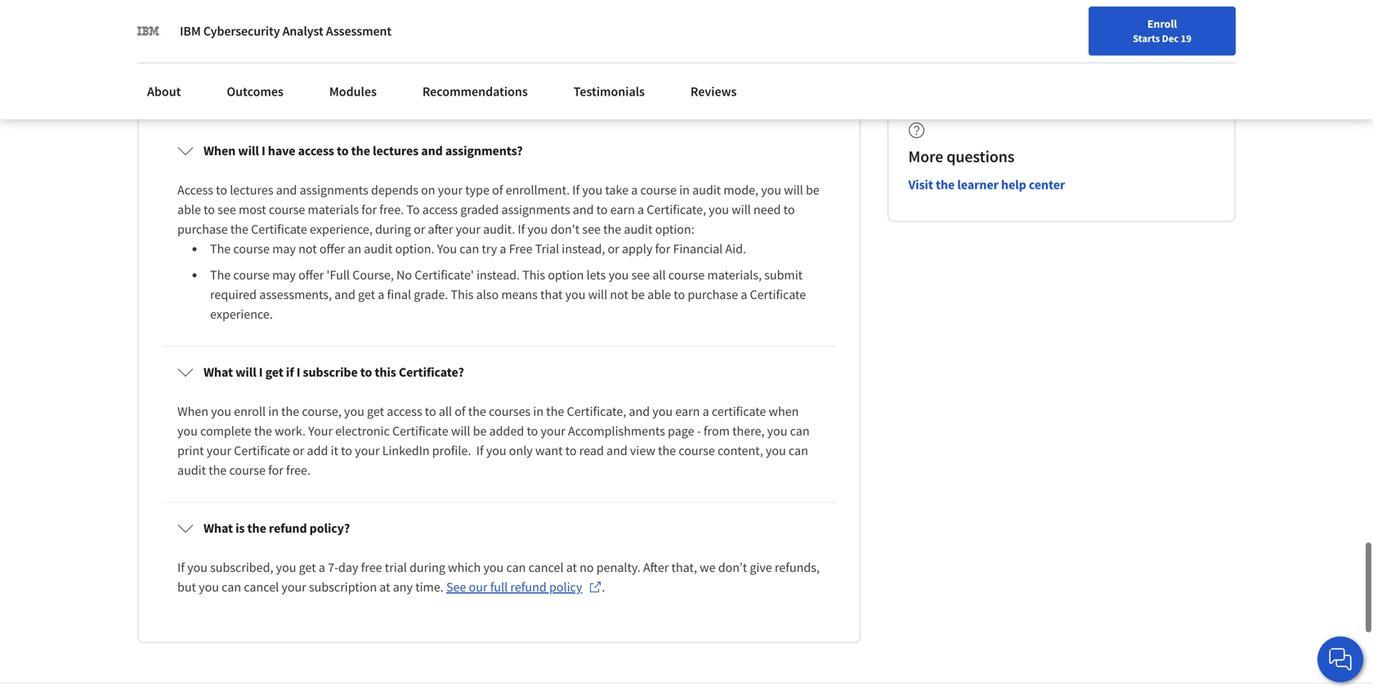 Task type: vqa. For each thing, say whether or not it's contained in the screenshot.
degree inside the Build your expertise to advance or switch your career. Earn an online master's degree from an accredited university specifically designed for working professionals.
no



Task type: describe. For each thing, give the bounding box(es) containing it.
to down 'take'
[[596, 201, 608, 218]]

starts
[[1133, 32, 1160, 45]]

asked
[[248, 46, 305, 74]]

be inside the access to lectures and assignments depends on your type of enrollment. if you take a course in audit mode, you will be able to see most course materials for free. to access graded assignments and to earn a certificate, you will need to purchase the certificate experience, during or after your audit. if you don't see the audit option:
[[806, 182, 820, 198]]

materials
[[308, 201, 359, 218]]

0 horizontal spatial not
[[298, 241, 317, 257]]

also
[[476, 286, 499, 303]]

collapsed list
[[159, 122, 840, 616]]

or inside when you enroll in the course, you get access to all of the courses in the certificate, and you earn a certificate when you complete the work. your electronic certificate will be added to your accomplishments page - from there, you can print your certificate or add it to your linkedin profile.  if you only want to read and view the course content, you can audit the course for free.
[[293, 442, 304, 459]]

read
[[579, 442, 604, 459]]

trial
[[535, 241, 559, 257]]

learner
[[957, 176, 999, 193]]

certificate'
[[415, 267, 474, 283]]

certificate inside the access to lectures and assignments depends on your type of enrollment. if you take a course in audit mode, you will be able to see most course materials for free. to access graded assignments and to earn a certificate, you will need to purchase the certificate experience, during or after your audit. if you don't see the audit option:
[[251, 221, 307, 237]]

and up 'accomplishments'
[[629, 403, 650, 420]]

it
[[331, 442, 338, 459]]

your
[[308, 423, 333, 439]]

in inside the access to lectures and assignments depends on your type of enrollment. if you take a course in audit mode, you will be able to see most course materials for free. to access graded assignments and to earn a certificate, you will need to purchase the certificate experience, during or after your audit. if you don't see the audit option:
[[679, 182, 690, 198]]

i for have
[[262, 143, 265, 159]]

visit the learner help center
[[908, 176, 1065, 193]]

no
[[580, 559, 594, 576]]

course,
[[352, 267, 394, 283]]

you
[[437, 241, 457, 257]]

take
[[605, 182, 629, 198]]

subscribed,
[[210, 559, 273, 576]]

your up want
[[541, 423, 566, 439]]

there,
[[732, 423, 765, 439]]

certificate up linkedin
[[392, 423, 448, 439]]

mode,
[[724, 182, 759, 198]]

trial
[[385, 559, 407, 576]]

audit left mode,
[[692, 182, 721, 198]]

audit inside when you enroll in the course, you get access to all of the courses in the certificate, and you earn a certificate when you complete the work. your electronic certificate will be added to your accomplishments page - from there, you can print your certificate or add it to your linkedin profile.  if you only want to read and view the course content, you can audit the course for free.
[[177, 462, 206, 478]]

you down mode,
[[709, 201, 729, 218]]

time.
[[415, 579, 444, 595]]

from
[[704, 423, 730, 439]]

you up trial
[[528, 221, 548, 237]]

audit right an
[[364, 241, 393, 257]]

you down what is the refund policy? at the left
[[276, 559, 296, 576]]

electronic
[[335, 423, 390, 439]]

assignments?
[[445, 143, 523, 159]]

what for what is the refund policy?
[[204, 520, 233, 536]]

to right "it"
[[341, 442, 352, 459]]

access to lectures and assignments depends on your type of enrollment. if you take a course in audit mode, you will be able to see most course materials for free. to access graded assignments and to earn a certificate, you will need to purchase the certificate experience, during or after your audit. if you don't see the audit option:
[[177, 182, 822, 237]]

modules link
[[320, 74, 387, 110]]

0 vertical spatial assignments
[[300, 182, 368, 198]]

english button
[[1030, 0, 1129, 53]]

if right enrollment.
[[572, 182, 580, 198]]

don't
[[718, 559, 747, 576]]

see
[[446, 579, 466, 595]]

certificate
[[712, 403, 766, 420]]

course down most
[[233, 241, 270, 257]]

all inside the course may offer 'full course, no certificate' instead. this option lets you see all course materials, submit required assessments, and get a final grade. this also means that you will not be able to purchase a certificate experience.
[[653, 267, 666, 283]]

the course may offer 'full course, no certificate' instead. this option lets you see all course materials, submit required assessments, and get a final grade. this also means that you will not be able to purchase a certificate experience.
[[210, 267, 809, 322]]

free. inside when you enroll in the course, you get access to all of the courses in the certificate, and you earn a certificate when you complete the work. your electronic certificate will be added to your accomplishments page - from there, you can print your certificate or add it to your linkedin profile.  if you only want to read and view the course content, you can audit the course for free.
[[286, 462, 311, 478]]

you left 'take'
[[582, 182, 603, 198]]

after
[[428, 221, 453, 237]]

to left read
[[565, 442, 577, 459]]

1 horizontal spatial in
[[533, 403, 544, 420]]

modules
[[329, 83, 377, 100]]

visit
[[908, 176, 933, 193]]

to
[[407, 201, 420, 218]]

be inside when you enroll in the course, you get access to all of the courses in the certificate, and you earn a certificate when you complete the work. your electronic certificate will be added to your accomplishments page - from there, you can print your certificate or add it to your linkedin profile.  if you only want to read and view the course content, you can audit the course for free.
[[473, 423, 487, 439]]

when will i have access to the lectures and assignments? button
[[164, 128, 834, 174]]

purchase inside the course may offer 'full course, no certificate' instead. this option lets you see all course materials, submit required assessments, and get a final grade. this also means that you will not be able to purchase a certificate experience.
[[688, 286, 738, 303]]

the down enroll
[[254, 423, 272, 439]]

you right but on the left bottom of page
[[199, 579, 219, 595]]

your down complete
[[207, 442, 231, 459]]

7-
[[328, 559, 338, 576]]

work.
[[275, 423, 306, 439]]

when you enroll in the course, you get access to all of the courses in the certificate, and you earn a certificate when you complete the work. your electronic certificate will be added to your accomplishments page - from there, you can print your certificate or add it to your linkedin profile.  if you only want to read and view the course content, you can audit the course for free.
[[177, 403, 812, 478]]

and down 'accomplishments'
[[607, 442, 628, 459]]

experience.
[[210, 306, 273, 322]]

not inside the course may offer 'full course, no certificate' instead. this option lets you see all course materials, submit required assessments, and get a final grade. this also means that you will not be able to purchase a certificate experience.
[[610, 286, 629, 303]]

if inside if you subscribed, you get a 7-day free trial during which you can cancel at no penalty. after that, we don't give refunds, but you can cancel your subscription at any time.
[[177, 559, 185, 576]]

1 vertical spatial this
[[451, 286, 474, 303]]

page
[[668, 423, 694, 439]]

the course may not offer an audit option. you can try a free trial instead, or apply for financial aid.
[[210, 241, 746, 257]]

and down have
[[276, 182, 297, 198]]

the up work.
[[281, 403, 299, 420]]

certificate, inside when you enroll in the course, you get access to all of the courses in the certificate, and you earn a certificate when you complete the work. your electronic certificate will be added to your accomplishments page - from there, you can print your certificate or add it to your linkedin profile.  if you only want to read and view the course content, you can audit the course for free.
[[567, 403, 626, 420]]

is
[[235, 520, 245, 536]]

reviews
[[691, 83, 737, 100]]

will inside when you enroll in the course, you get access to all of the courses in the certificate, and you earn a certificate when you complete the work. your electronic certificate will be added to your accomplishments page - from there, you can print your certificate or add it to your linkedin profile.  if you only want to read and view the course content, you can audit the course for free.
[[451, 423, 470, 439]]

when will i have access to the lectures and assignments?
[[204, 143, 523, 159]]

final
[[387, 286, 411, 303]]

ibm
[[180, 23, 201, 39]]

policy?
[[310, 520, 350, 536]]

more
[[908, 146, 943, 167]]

your inside if you subscribed, you get a 7-day free trial during which you can cancel at no penalty. after that, we don't give refunds, but you can cancel your subscription at any time.
[[282, 579, 306, 595]]

may for offer
[[272, 267, 296, 283]]

0 horizontal spatial in
[[268, 403, 279, 420]]

to inside dropdown button
[[337, 143, 349, 159]]

and inside the course may offer 'full course, no certificate' instead. this option lets you see all course materials, submit required assessments, and get a final grade. this also means that you will not be able to purchase a certificate experience.
[[334, 286, 355, 303]]

you up page
[[653, 403, 673, 420]]

option.
[[395, 241, 434, 257]]

earn inside when you enroll in the course, you get access to all of the courses in the certificate, and you earn a certificate when you complete the work. your electronic certificate will be added to your accomplishments page - from there, you can print your certificate or add it to your linkedin profile.  if you only want to read and view the course content, you can audit the course for free.
[[675, 403, 700, 420]]

a right "try"
[[500, 241, 506, 257]]

access
[[177, 182, 213, 198]]

what will i get if i subscribe to this certificate? button
[[164, 349, 834, 395]]

need
[[754, 201, 781, 218]]

your right on
[[438, 182, 463, 198]]

you right content,
[[766, 442, 786, 459]]

you up electronic
[[344, 403, 364, 420]]

during inside the access to lectures and assignments depends on your type of enrollment. if you take a course in audit mode, you will be able to see most course materials for free. to access graded assignments and to earn a certificate, you will need to purchase the certificate experience, during or after your audit. if you don't see the audit option:
[[375, 221, 411, 237]]

free
[[361, 559, 382, 576]]

of inside the access to lectures and assignments depends on your type of enrollment. if you take a course in audit mode, you will be able to see most course materials for free. to access graded assignments and to earn a certificate, you will need to purchase the certificate experience, during or after your audit. if you don't see the audit option:
[[492, 182, 503, 198]]

purchase inside the access to lectures and assignments depends on your type of enrollment. if you take a course in audit mode, you will be able to see most course materials for free. to access graded assignments and to earn a certificate, you will need to purchase the certificate experience, during or after your audit. if you don't see the audit option:
[[177, 221, 228, 237]]

instead.
[[477, 267, 520, 283]]

course down financial
[[668, 267, 705, 283]]

materials,
[[707, 267, 762, 283]]

english
[[1060, 18, 1099, 35]]

to up only
[[527, 423, 538, 439]]

you down the option
[[565, 286, 586, 303]]

will down mode,
[[732, 201, 751, 218]]

19
[[1181, 32, 1192, 45]]

courses
[[489, 403, 531, 420]]

content,
[[718, 442, 763, 459]]

the down complete
[[209, 462, 227, 478]]

will inside the course may offer 'full course, no certificate' instead. this option lets you see all course materials, submit required assessments, and get a final grade. this also means that you will not be able to purchase a certificate experience.
[[588, 286, 607, 303]]

view
[[630, 442, 655, 459]]

'full
[[327, 267, 350, 283]]

will inside dropdown button
[[235, 364, 256, 380]]

the up want
[[546, 403, 564, 420]]

a inside if you subscribed, you get a 7-day free trial during which you can cancel at no penalty. after that, we don't give refunds, but you can cancel your subscription at any time.
[[319, 559, 325, 576]]

1 horizontal spatial this
[[522, 267, 545, 283]]

visit the learner help center link
[[908, 176, 1065, 193]]

subscribe
[[303, 364, 358, 380]]

get inside if you subscribed, you get a 7-day free trial during which you can cancel at no penalty. after that, we don't give refunds, but you can cancel your subscription at any time.
[[299, 559, 316, 576]]

you up but on the left bottom of page
[[187, 559, 208, 576]]

your down electronic
[[355, 442, 380, 459]]

analyst
[[282, 23, 323, 39]]

you down when
[[767, 423, 788, 439]]

the for the course may not offer an audit option. you can try a free trial instead, or apply for financial aid.
[[210, 241, 231, 257]]

linkedin
[[382, 442, 430, 459]]

2 horizontal spatial for
[[655, 241, 670, 257]]

you up full
[[483, 559, 504, 576]]

a left final
[[378, 286, 384, 303]]

see our full refund policy link
[[446, 577, 602, 597]]

the down most
[[230, 221, 248, 237]]

after
[[643, 559, 669, 576]]

1 horizontal spatial questions
[[947, 146, 1015, 167]]

free
[[509, 241, 533, 257]]

depends
[[371, 182, 418, 198]]

reviews link
[[681, 74, 747, 110]]

0 vertical spatial offer
[[319, 241, 345, 257]]

certificate?
[[399, 364, 464, 380]]

be inside the course may offer 'full course, no certificate' instead. this option lets you see all course materials, submit required assessments, and get a final grade. this also means that you will not be able to purchase a certificate experience.
[[631, 286, 645, 303]]

show notifications image
[[1153, 20, 1172, 40]]

you right lets
[[609, 267, 629, 283]]

lectures inside the access to lectures and assignments depends on your type of enrollment. if you take a course in audit mode, you will be able to see most course materials for free. to access graded assignments and to earn a certificate, you will need to purchase the certificate experience, during or after your audit. if you don't see the audit option:
[[230, 182, 273, 198]]

testimonials
[[574, 83, 645, 100]]

submit
[[764, 267, 803, 283]]

about
[[147, 83, 181, 100]]

subscription
[[309, 579, 377, 595]]



Task type: locate. For each thing, give the bounding box(es) containing it.
to inside the course may offer 'full course, no certificate' instead. this option lets you see all course materials, submit required assessments, and get a final grade. this also means that you will not be able to purchase a certificate experience.
[[674, 286, 685, 303]]

may for not
[[272, 241, 296, 257]]

what up complete
[[204, 364, 233, 380]]

have
[[268, 143, 295, 159]]

course right most
[[269, 201, 305, 218]]

audit up apply
[[624, 221, 653, 237]]

1 horizontal spatial assignments
[[501, 201, 570, 218]]

access
[[298, 143, 334, 159], [422, 201, 458, 218], [387, 403, 422, 420]]

during up time.
[[410, 559, 445, 576]]

get inside the course may offer 'full course, no certificate' instead. this option lets you see all course materials, submit required assessments, and get a final grade. this also means that you will not be able to purchase a certificate experience.
[[358, 286, 375, 303]]

1 vertical spatial assignments
[[501, 201, 570, 218]]

0 horizontal spatial free.
[[286, 462, 311, 478]]

or left 'add'
[[293, 442, 304, 459]]

0 horizontal spatial of
[[455, 403, 466, 420]]

see down apply
[[631, 267, 650, 283]]

audit.
[[483, 221, 515, 237]]

purchase down materials,
[[688, 286, 738, 303]]

if
[[286, 364, 294, 380]]

more questions
[[908, 146, 1015, 167]]

0 vertical spatial access
[[298, 143, 334, 159]]

i inside dropdown button
[[262, 143, 265, 159]]

means
[[501, 286, 538, 303]]

or inside the access to lectures and assignments depends on your type of enrollment. if you take a course in audit mode, you will be able to see most course materials for free. to access graded assignments and to earn a certificate, you will need to purchase the certificate experience, during or after your audit. if you don't see the audit option:
[[414, 221, 425, 237]]

enroll
[[234, 403, 266, 420]]

see inside the course may offer 'full course, no certificate' instead. this option lets you see all course materials, submit required assessments, and get a final grade. this also means that you will not be able to purchase a certificate experience.
[[631, 267, 650, 283]]

refund inside dropdown button
[[269, 520, 307, 536]]

1 vertical spatial be
[[631, 286, 645, 303]]

only
[[509, 442, 533, 459]]

full
[[490, 579, 508, 595]]

what inside what is the refund policy? dropdown button
[[204, 520, 233, 536]]

get inside what will i get if i subscribe to this certificate? dropdown button
[[265, 364, 283, 380]]

access right have
[[298, 143, 334, 159]]

option:
[[655, 221, 694, 237]]

assignments up materials
[[300, 182, 368, 198]]

lets
[[587, 267, 606, 283]]

0 vertical spatial be
[[806, 182, 820, 198]]

questions down assessment
[[310, 46, 405, 74]]

of up profile.
[[455, 403, 466, 420]]

lectures up most
[[230, 182, 273, 198]]

access up after
[[422, 201, 458, 218]]

2 may from the top
[[272, 267, 296, 283]]

None search field
[[233, 10, 625, 43]]

0 vertical spatial purchase
[[177, 221, 228, 237]]

0 horizontal spatial or
[[293, 442, 304, 459]]

1 vertical spatial may
[[272, 267, 296, 283]]

access inside when you enroll in the course, you get access to all of the courses in the certificate, and you earn a certificate when you complete the work. your electronic certificate will be added to your accomplishments page - from there, you can print your certificate or add it to your linkedin profile.  if you only want to read and view the course content, you can audit the course for free.
[[387, 403, 422, 420]]

your
[[438, 182, 463, 198], [456, 221, 481, 237], [541, 423, 566, 439], [207, 442, 231, 459], [355, 442, 380, 459], [282, 579, 306, 595]]

center
[[1029, 176, 1065, 193]]

or up option.
[[414, 221, 425, 237]]

1 what from the top
[[204, 364, 233, 380]]

and down 'full
[[334, 286, 355, 303]]

your up the course may not offer an audit option. you can try a free trial instead, or apply for financial aid.
[[456, 221, 481, 237]]

0 horizontal spatial at
[[379, 579, 390, 595]]

to down access
[[204, 201, 215, 218]]

the
[[210, 241, 231, 257], [210, 267, 231, 283]]

not down experience,
[[298, 241, 317, 257]]

i right if
[[296, 364, 300, 380]]

for inside when you enroll in the course, you get access to all of the courses in the certificate, and you earn a certificate when you complete the work. your electronic certificate will be added to your accomplishments page - from there, you can print your certificate or add it to your linkedin profile.  if you only want to read and view the course content, you can audit the course for free.
[[268, 462, 284, 478]]

get
[[358, 286, 375, 303], [265, 364, 283, 380], [367, 403, 384, 420], [299, 559, 316, 576]]

a inside when you enroll in the course, you get access to all of the courses in the certificate, and you earn a certificate when you complete the work. your electronic certificate will be added to your accomplishments page - from there, you can print your certificate or add it to your linkedin profile.  if you only want to read and view the course content, you can audit the course for free.
[[703, 403, 709, 420]]

and up the don't
[[573, 201, 594, 218]]

course down complete
[[229, 462, 266, 478]]

assessment
[[326, 23, 392, 39]]

0 vertical spatial this
[[522, 267, 545, 283]]

during inside if you subscribed, you get a 7-day free trial during which you can cancel at no penalty. after that, we don't give refunds, but you can cancel your subscription at any time.
[[410, 559, 445, 576]]

the down page
[[658, 442, 676, 459]]

enroll
[[1147, 16, 1177, 31]]

1 horizontal spatial be
[[631, 286, 645, 303]]

during
[[375, 221, 411, 237], [410, 559, 445, 576]]

0 horizontal spatial lectures
[[230, 182, 273, 198]]

what will i get if i subscribe to this certificate?
[[204, 364, 464, 380]]

at left any
[[379, 579, 390, 595]]

1 vertical spatial the
[[210, 267, 231, 283]]

this
[[522, 267, 545, 283], [451, 286, 474, 303]]

2 vertical spatial see
[[631, 267, 650, 283]]

course
[[640, 182, 677, 198], [269, 201, 305, 218], [233, 241, 270, 257], [233, 267, 270, 283], [668, 267, 705, 283], [679, 442, 715, 459], [229, 462, 266, 478]]

0 horizontal spatial able
[[177, 201, 201, 218]]

refund left policy? on the left
[[269, 520, 307, 536]]

the inside what is the refund policy? dropdown button
[[247, 520, 266, 536]]

to inside dropdown button
[[360, 364, 372, 380]]

all down option:
[[653, 267, 666, 283]]

and
[[421, 143, 443, 159], [276, 182, 297, 198], [573, 201, 594, 218], [334, 286, 355, 303], [629, 403, 650, 420], [607, 442, 628, 459]]

access inside the access to lectures and assignments depends on your type of enrollment. if you take a course in audit mode, you will be able to see most course materials for free. to access graded assignments and to earn a certificate, you will need to purchase the certificate experience, during or after your audit. if you don't see the audit option:
[[422, 201, 458, 218]]

course up required
[[233, 267, 270, 283]]

1 horizontal spatial certificate,
[[647, 201, 706, 218]]

0 horizontal spatial cancel
[[244, 579, 279, 595]]

of
[[492, 182, 503, 198], [455, 403, 466, 420]]

we
[[700, 559, 716, 576]]

may
[[272, 241, 296, 257], [272, 267, 296, 283]]

a up apply
[[638, 201, 644, 218]]

i left have
[[262, 143, 265, 159]]

0 vertical spatial the
[[210, 241, 231, 257]]

course down the -
[[679, 442, 715, 459]]

1 horizontal spatial cancel
[[529, 559, 564, 576]]

the right is
[[247, 520, 266, 536]]

when
[[204, 143, 236, 159], [177, 403, 208, 420]]

1 the from the top
[[210, 241, 231, 257]]

the inside the course may offer 'full course, no certificate' instead. this option lets you see all course materials, submit required assessments, and get a final grade. this also means that you will not be able to purchase a certificate experience.
[[210, 267, 231, 283]]

1 vertical spatial offer
[[298, 267, 324, 283]]

see
[[218, 201, 236, 218], [582, 221, 601, 237], [631, 267, 650, 283]]

or left apply
[[608, 241, 619, 257]]

add
[[307, 442, 328, 459]]

when for when will i have access to the lectures and assignments?
[[204, 143, 236, 159]]

financial
[[673, 241, 723, 257]]

2 horizontal spatial in
[[679, 182, 690, 198]]

outcomes link
[[217, 74, 293, 110]]

access up linkedin
[[387, 403, 422, 420]]

not
[[298, 241, 317, 257], [610, 286, 629, 303]]

assessments,
[[259, 286, 332, 303]]

for down depends
[[362, 201, 377, 218]]

for down work.
[[268, 462, 284, 478]]

in right courses
[[533, 403, 544, 420]]

lectures
[[373, 143, 419, 159], [230, 182, 273, 198]]

if up free
[[518, 221, 525, 237]]

1 vertical spatial cancel
[[244, 579, 279, 595]]

1 vertical spatial see
[[582, 221, 601, 237]]

what is the refund policy?
[[204, 520, 350, 536]]

refund for policy
[[510, 579, 547, 595]]

1 horizontal spatial able
[[647, 286, 671, 303]]

1 vertical spatial refund
[[510, 579, 547, 595]]

0 horizontal spatial see
[[218, 201, 236, 218]]

certificate inside the course may offer 'full course, no certificate' instead. this option lets you see all course materials, submit required assessments, and get a final grade. this also means that you will not be able to purchase a certificate experience.
[[750, 286, 806, 303]]

certificate, inside the access to lectures and assignments depends on your type of enrollment. if you take a course in audit mode, you will be able to see most course materials for free. to access graded assignments and to earn a certificate, you will need to purchase the certificate experience, during or after your audit. if you don't see the audit option:
[[647, 201, 706, 218]]

1 vertical spatial earn
[[675, 403, 700, 420]]

a down materials,
[[741, 286, 747, 303]]

0 vertical spatial able
[[177, 201, 201, 218]]

2 what from the top
[[204, 520, 233, 536]]

able inside the course may offer 'full course, no certificate' instead. this option lets you see all course materials, submit required assessments, and get a final grade. this also means that you will not be able to purchase a certificate experience.
[[647, 286, 671, 303]]

earn inside the access to lectures and assignments depends on your type of enrollment. if you take a course in audit mode, you will be able to see most course materials for free. to access graded assignments and to earn a certificate, you will need to purchase the certificate experience, during or after your audit. if you don't see the audit option:
[[610, 201, 635, 218]]

offer
[[319, 241, 345, 257], [298, 267, 324, 283]]

1 vertical spatial at
[[379, 579, 390, 595]]

you
[[582, 182, 603, 198], [761, 182, 781, 198], [709, 201, 729, 218], [528, 221, 548, 237], [609, 267, 629, 283], [565, 286, 586, 303], [211, 403, 231, 420], [344, 403, 364, 420], [653, 403, 673, 420], [177, 423, 198, 439], [767, 423, 788, 439], [486, 442, 506, 459], [766, 442, 786, 459], [187, 559, 208, 576], [276, 559, 296, 576], [483, 559, 504, 576], [199, 579, 219, 595]]

during down to
[[375, 221, 411, 237]]

0 vertical spatial what
[[204, 364, 233, 380]]

all up profile.
[[439, 403, 452, 420]]

0 horizontal spatial be
[[473, 423, 487, 439]]

will down lets
[[588, 286, 607, 303]]

2 horizontal spatial see
[[631, 267, 650, 283]]

0 vertical spatial or
[[414, 221, 425, 237]]

opens in a new tab image
[[589, 581, 602, 594]]

offer up assessments, on the left of page
[[298, 267, 324, 283]]

0 vertical spatial during
[[375, 221, 411, 237]]

may inside the course may offer 'full course, no certificate' instead. this option lets you see all course materials, submit required assessments, and get a final grade. this also means that you will not be able to purchase a certificate experience.
[[272, 267, 296, 283]]

that
[[540, 286, 563, 303]]

refund
[[269, 520, 307, 536], [510, 579, 547, 595]]

will left have
[[238, 143, 259, 159]]

assignments
[[300, 182, 368, 198], [501, 201, 570, 218]]

free. inside the access to lectures and assignments depends on your type of enrollment. if you take a course in audit mode, you will be able to see most course materials for free. to access graded assignments and to earn a certificate, you will need to purchase the certificate experience, during or after your audit. if you don't see the audit option:
[[379, 201, 404, 218]]

a right 'take'
[[631, 182, 638, 198]]

graded
[[460, 201, 499, 218]]

0 vertical spatial when
[[204, 143, 236, 159]]

0 vertical spatial of
[[492, 182, 503, 198]]

1 horizontal spatial earn
[[675, 403, 700, 420]]

the inside when will i have access to the lectures and assignments? dropdown button
[[351, 143, 370, 159]]

certificate down work.
[[234, 442, 290, 459]]

1 horizontal spatial see
[[582, 221, 601, 237]]

0 vertical spatial earn
[[610, 201, 635, 218]]

course,
[[302, 403, 342, 420]]

2 horizontal spatial be
[[806, 182, 820, 198]]

for inside the access to lectures and assignments depends on your type of enrollment. if you take a course in audit mode, you will be able to see most course materials for free. to access graded assignments and to earn a certificate, you will need to purchase the certificate experience, during or after your audit. if you don't see the audit option:
[[362, 201, 377, 218]]

required
[[210, 286, 257, 303]]

that,
[[672, 559, 697, 576]]

0 vertical spatial cancel
[[529, 559, 564, 576]]

refund right full
[[510, 579, 547, 595]]

offer inside the course may offer 'full course, no certificate' instead. this option lets you see all course materials, submit required assessments, and get a final grade. this also means that you will not be able to purchase a certificate experience.
[[298, 267, 324, 283]]

1 vertical spatial or
[[608, 241, 619, 257]]

all inside when you enroll in the course, you get access to all of the courses in the certificate, and you earn a certificate when you complete the work. your electronic certificate will be added to your accomplishments page - from there, you can print your certificate or add it to your linkedin profile.  if you only want to read and view the course content, you can audit the course for free.
[[439, 403, 452, 420]]

1 vertical spatial during
[[410, 559, 445, 576]]

0 horizontal spatial assignments
[[300, 182, 368, 198]]

1 horizontal spatial purchase
[[688, 286, 738, 303]]

0 horizontal spatial all
[[439, 403, 452, 420]]

you up complete
[[211, 403, 231, 420]]

0 horizontal spatial questions
[[310, 46, 405, 74]]

aid.
[[725, 241, 746, 257]]

option
[[548, 267, 584, 283]]

i for get
[[259, 364, 263, 380]]

when inside when you enroll in the course, you get access to all of the courses in the certificate, and you earn a certificate when you complete the work. your electronic certificate will be added to your accomplishments page - from there, you can print your certificate or add it to your linkedin profile.  if you only want to read and view the course content, you can audit the course for free.
[[177, 403, 208, 420]]

1 horizontal spatial lectures
[[373, 143, 419, 159]]

this left also
[[451, 286, 474, 303]]

added
[[489, 423, 524, 439]]

lectures inside dropdown button
[[373, 143, 419, 159]]

0 horizontal spatial refund
[[269, 520, 307, 536]]

1 horizontal spatial not
[[610, 286, 629, 303]]

1 vertical spatial for
[[655, 241, 670, 257]]

dec
[[1162, 32, 1179, 45]]

outcomes
[[227, 83, 284, 100]]

will right mode,
[[784, 182, 803, 198]]

0 vertical spatial questions
[[310, 46, 405, 74]]

apply
[[622, 241, 653, 257]]

what
[[204, 364, 233, 380], [204, 520, 233, 536]]

1 horizontal spatial at
[[566, 559, 577, 576]]

0 vertical spatial not
[[298, 241, 317, 257]]

to right need
[[784, 201, 795, 218]]

when
[[769, 403, 799, 420]]

an
[[348, 241, 361, 257]]

what for what will i get if i subscribe to this certificate?
[[204, 364, 233, 380]]

you up print
[[177, 423, 198, 439]]

be right mode,
[[806, 182, 820, 198]]

able inside the access to lectures and assignments depends on your type of enrollment. if you take a course in audit mode, you will be able to see most course materials for free. to access graded assignments and to earn a certificate, you will need to purchase the certificate experience, during or after your audit. if you don't see the audit option:
[[177, 201, 201, 218]]

to down certificate? at the bottom
[[425, 403, 436, 420]]

1 vertical spatial purchase
[[688, 286, 738, 303]]

be left added
[[473, 423, 487, 439]]

what inside what will i get if i subscribe to this certificate? dropdown button
[[204, 364, 233, 380]]

1 horizontal spatial or
[[414, 221, 425, 237]]

1 vertical spatial free.
[[286, 462, 311, 478]]

a left 7-
[[319, 559, 325, 576]]

print
[[177, 442, 204, 459]]

0 horizontal spatial for
[[268, 462, 284, 478]]

1 vertical spatial when
[[177, 403, 208, 420]]

the up instead,
[[603, 221, 621, 237]]

1 vertical spatial of
[[455, 403, 466, 420]]

ibm image
[[137, 20, 160, 43]]

grade.
[[414, 286, 448, 303]]

instead,
[[562, 241, 605, 257]]

when inside when will i have access to the lectures and assignments? dropdown button
[[204, 143, 236, 159]]

and up on
[[421, 143, 443, 159]]

1 horizontal spatial free.
[[379, 201, 404, 218]]

or
[[414, 221, 425, 237], [608, 241, 619, 257], [293, 442, 304, 459]]

1 horizontal spatial all
[[653, 267, 666, 283]]

can
[[460, 241, 479, 257], [790, 423, 810, 439], [789, 442, 808, 459], [506, 559, 526, 576], [222, 579, 241, 595]]

a up from
[[703, 403, 709, 420]]

if up but on the left bottom of page
[[177, 559, 185, 576]]

0 horizontal spatial purchase
[[177, 221, 228, 237]]

earn up page
[[675, 403, 700, 420]]

you up need
[[761, 182, 781, 198]]

1 horizontal spatial of
[[492, 182, 503, 198]]

be down apply
[[631, 286, 645, 303]]

when for when you enroll in the course, you get access to all of the courses in the certificate, and you earn a certificate when you complete the work. your electronic certificate will be added to your accomplishments page - from there, you can print your certificate or add it to your linkedin profile.  if you only want to read and view the course content, you can audit the course for free.
[[177, 403, 208, 420]]

accomplishments
[[568, 423, 665, 439]]

2 vertical spatial access
[[387, 403, 422, 420]]

1 may from the top
[[272, 241, 296, 257]]

0 vertical spatial refund
[[269, 520, 307, 536]]

1 vertical spatial what
[[204, 520, 233, 536]]

what is the refund policy? button
[[164, 505, 834, 551]]

to up materials
[[337, 143, 349, 159]]

refund for policy?
[[269, 520, 307, 536]]

no
[[396, 267, 412, 283]]

0 vertical spatial see
[[218, 201, 236, 218]]

help
[[1001, 176, 1026, 193]]

certificate down most
[[251, 221, 307, 237]]

get inside when you enroll in the course, you get access to all of the courses in the certificate, and you earn a certificate when you complete the work. your electronic certificate will be added to your accomplishments page - from there, you can print your certificate or add it to your linkedin profile.  if you only want to read and view the course content, you can audit the course for free.
[[367, 403, 384, 420]]

0 vertical spatial for
[[362, 201, 377, 218]]

if
[[572, 182, 580, 198], [518, 221, 525, 237], [476, 442, 484, 459], [177, 559, 185, 576]]

you down added
[[486, 442, 506, 459]]

at left no
[[566, 559, 577, 576]]

access inside dropdown button
[[298, 143, 334, 159]]

type
[[465, 182, 490, 198]]

get up electronic
[[367, 403, 384, 420]]

certificate, up 'accomplishments'
[[567, 403, 626, 420]]

most
[[239, 201, 266, 218]]

the left courses
[[468, 403, 486, 420]]

experience,
[[310, 221, 373, 237]]

the right the visit at the top of the page
[[936, 176, 955, 193]]

2 the from the top
[[210, 267, 231, 283]]

0 horizontal spatial this
[[451, 286, 474, 303]]

of right type
[[492, 182, 503, 198]]

will inside dropdown button
[[238, 143, 259, 159]]

1 horizontal spatial for
[[362, 201, 377, 218]]

0 vertical spatial free.
[[379, 201, 404, 218]]

1 vertical spatial all
[[439, 403, 452, 420]]

any
[[393, 579, 413, 595]]

to right access
[[216, 182, 227, 198]]

in up option:
[[679, 182, 690, 198]]

1 vertical spatial questions
[[947, 146, 1015, 167]]

0 vertical spatial lectures
[[373, 143, 419, 159]]

if inside when you enroll in the course, you get access to all of the courses in the certificate, and you earn a certificate when you complete the work. your electronic certificate will be added to your accomplishments page - from there, you can print your certificate or add it to your linkedin profile.  if you only want to read and view the course content, you can audit the course for free.
[[476, 442, 484, 459]]

questions up learner
[[947, 146, 1015, 167]]

for
[[362, 201, 377, 218], [655, 241, 670, 257], [268, 462, 284, 478]]

free.
[[379, 201, 404, 218], [286, 462, 311, 478]]

the for the course may offer 'full course, no certificate' instead. this option lets you see all course materials, submit required assessments, and get a final grade. this also means that you will not be able to purchase a certificate experience.
[[210, 267, 231, 283]]

1 horizontal spatial refund
[[510, 579, 547, 595]]

in
[[679, 182, 690, 198], [268, 403, 279, 420], [533, 403, 544, 420]]

1 vertical spatial access
[[422, 201, 458, 218]]

0 horizontal spatial certificate,
[[567, 403, 626, 420]]

to left "this"
[[360, 364, 372, 380]]

on
[[421, 182, 435, 198]]

2 vertical spatial for
[[268, 462, 284, 478]]

1 vertical spatial certificate,
[[567, 403, 626, 420]]

chat with us image
[[1327, 647, 1354, 673]]

complete
[[200, 423, 252, 439]]

course right 'take'
[[640, 182, 677, 198]]

1 vertical spatial lectures
[[230, 182, 273, 198]]

1 vertical spatial able
[[647, 286, 671, 303]]

when up complete
[[177, 403, 208, 420]]

0 horizontal spatial earn
[[610, 201, 635, 218]]

get down course,
[[358, 286, 375, 303]]

0 vertical spatial all
[[653, 267, 666, 283]]

0 vertical spatial certificate,
[[647, 201, 706, 218]]

of inside when you enroll in the course, you get access to all of the courses in the certificate, and you earn a certificate when you complete the work. your electronic certificate will be added to your accomplishments page - from there, you can print your certificate or add it to your linkedin profile.  if you only want to read and view the course content, you can audit the course for free.
[[455, 403, 466, 420]]

1 vertical spatial not
[[610, 286, 629, 303]]

our
[[469, 579, 488, 595]]

2 vertical spatial or
[[293, 442, 304, 459]]

and inside dropdown button
[[421, 143, 443, 159]]

0 vertical spatial at
[[566, 559, 577, 576]]

2 vertical spatial be
[[473, 423, 487, 439]]



